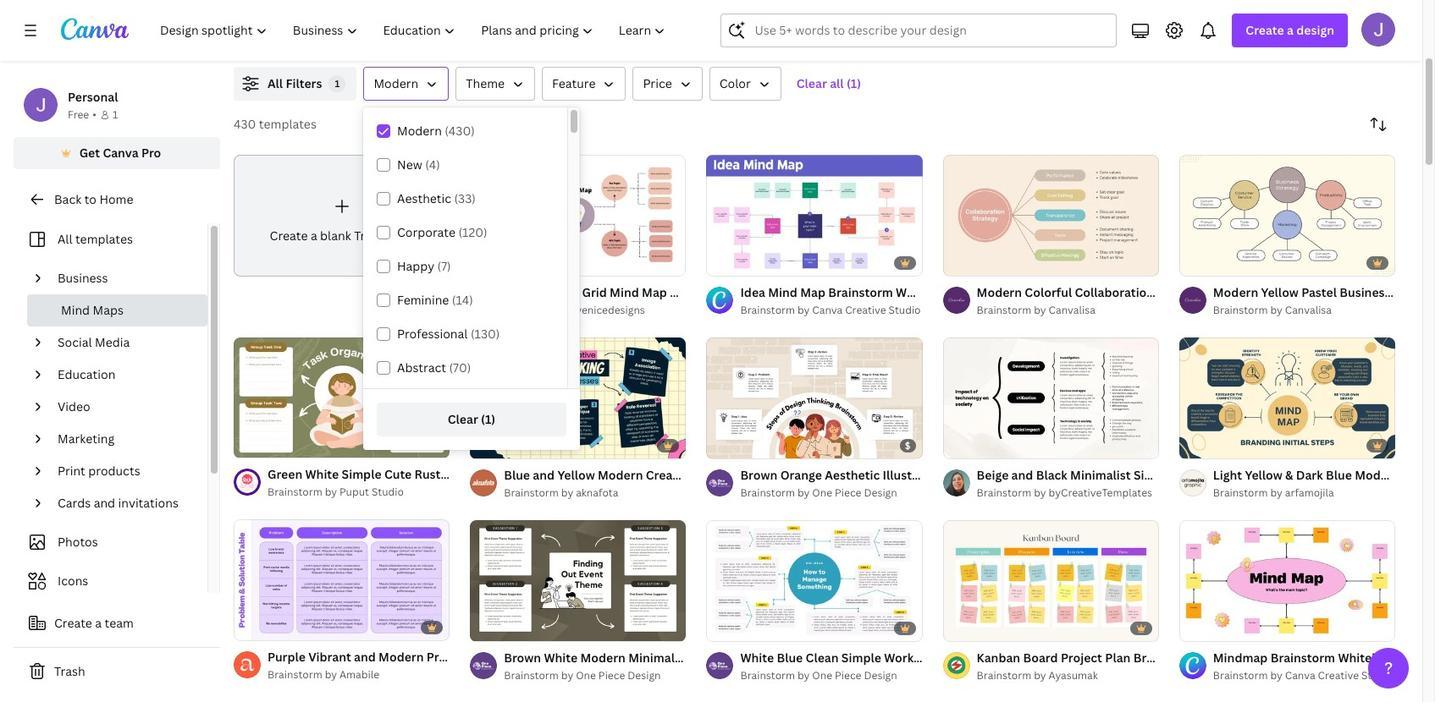 Task type: locate. For each thing, give the bounding box(es) containing it.
1 horizontal spatial (1)
[[847, 75, 861, 91]]

map up brainstorm by bycreativetemplates
[[982, 467, 1007, 483]]

team
[[105, 616, 134, 632]]

0 horizontal spatial brainstorm by canva creative studio link
[[741, 302, 923, 319]]

templates down 'back to home'
[[75, 231, 133, 247]]

1 horizontal spatial brainstorm by canvalisa link
[[1214, 302, 1396, 319]]

create a team
[[54, 616, 134, 632]]

by inside modern yellow pastel business strateg brainstorm by canvalisa
[[1271, 303, 1283, 318]]

white blue clean simple workflow mind map brainstorm image
[[707, 520, 923, 642]]

0 vertical spatial brainstorm by canva creative studio link
[[741, 302, 923, 319]]

business inside modern yellow pastel business strateg brainstorm by canvalisa
[[1340, 285, 1391, 301]]

1 horizontal spatial canva
[[813, 303, 843, 318]]

clear down (70)
[[448, 412, 478, 428]]

0 vertical spatial clear
[[797, 75, 827, 91]]

0 vertical spatial templates
[[259, 116, 317, 132]]

yellow for modern
[[1262, 285, 1299, 301]]

1 canvalisa from the left
[[1049, 303, 1096, 318]]

yellow inside peach yellow grid mind map brainstorm brainstorm by venicedesigns
[[542, 285, 579, 301]]

business up mind maps
[[58, 270, 108, 286]]

clear for clear all (1)
[[797, 75, 827, 91]]

1 brainstorm by canvalisa link from the left
[[977, 302, 1159, 319]]

feature
[[552, 75, 596, 91]]

mind inside peach yellow grid mind map brainstorm brainstorm by venicedesigns
[[610, 285, 639, 301]]

0 horizontal spatial studio
[[372, 486, 404, 500]]

clear all (1)
[[797, 75, 861, 91]]

brainstorm by canvalisa link
[[977, 302, 1159, 319], [1214, 302, 1396, 319]]

free
[[68, 108, 89, 122]]

clear left all
[[797, 75, 827, 91]]

aesthetic up corporate
[[397, 191, 452, 207]]

brainstorm by bycreativetemplates link
[[977, 485, 1159, 502]]

templates down all filters
[[259, 116, 317, 132]]

video link
[[51, 391, 197, 423]]

0 horizontal spatial clear
[[448, 412, 478, 428]]

kanban board project plan brainstorm link
[[977, 649, 1199, 668]]

0 vertical spatial creative
[[845, 303, 886, 318]]

0 horizontal spatial all
[[58, 231, 72, 247]]

canvalisa
[[1049, 303, 1096, 318], [1286, 303, 1332, 318]]

business link
[[51, 263, 197, 295]]

1 horizontal spatial aesthetic
[[825, 467, 880, 483]]

0 vertical spatial blue
[[504, 467, 530, 483]]

canva for idea mind map brainstorm whiteboard in purple pink modern professional style image
[[813, 303, 843, 318]]

None search field
[[721, 14, 1117, 47]]

all for all templates
[[58, 231, 72, 247]]

personal
[[68, 89, 118, 105]]

1 vertical spatial a
[[311, 228, 317, 244]]

modern up aknafota
[[598, 467, 643, 483]]

0 vertical spatial canva
[[103, 145, 139, 161]]

yellow up brainstorm by aknafota link
[[558, 467, 595, 483]]

2 brainstorm by canvalisa link from the left
[[1214, 302, 1396, 319]]

modern inside "modern colorful collaboration strategy diagram brainstorm brainstorm by canvalisa"
[[977, 285, 1022, 301]]

all
[[268, 75, 283, 91], [58, 231, 72, 247]]

0 horizontal spatial blue
[[504, 467, 530, 483]]

plan
[[1106, 650, 1131, 666]]

0 vertical spatial a
[[1287, 22, 1294, 38]]

1 right •
[[113, 108, 118, 122]]

canvalisa inside modern yellow pastel business strateg brainstorm by canvalisa
[[1286, 303, 1332, 318]]

abstract
[[397, 360, 446, 376]]

map up venicedesigns
[[642, 285, 667, 301]]

0 vertical spatial aesthetic
[[397, 191, 452, 207]]

feature button
[[542, 67, 626, 101]]

map right brown
[[781, 467, 807, 483]]

0 horizontal spatial business
[[58, 270, 108, 286]]

all
[[830, 75, 844, 91]]

amabile
[[340, 669, 379, 683]]

map inside white blue clean simple workflow mind map brainstorm brainstorm by one piece design
[[974, 650, 999, 666]]

abstract (70)
[[397, 360, 471, 376]]

one inside white blue clean simple workflow mind map brainstorm brainstorm by one piece design
[[813, 669, 833, 683]]

1 vertical spatial all
[[58, 231, 72, 247]]

modern colorful collaboration strategy diagram brainstorm image
[[943, 155, 1159, 276]]

1 right filters
[[335, 77, 340, 90]]

2 canvalisa from the left
[[1286, 303, 1332, 318]]

a
[[1287, 22, 1294, 38], [311, 228, 317, 244], [95, 616, 102, 632]]

create inside dropdown button
[[1246, 22, 1285, 38]]

brainstorm by canvalisa link down pastel
[[1214, 302, 1396, 319]]

one inside brown orange aesthetic illustration mind map brainstorm brainstorm by one piece design
[[813, 486, 833, 500]]

1 horizontal spatial create
[[270, 228, 308, 244]]

0 horizontal spatial 1
[[113, 108, 118, 122]]

a left blank
[[311, 228, 317, 244]]

1 vertical spatial canva
[[813, 303, 843, 318]]

0 horizontal spatial creative
[[646, 467, 695, 483]]

brainstorm by one piece design link
[[741, 485, 923, 502], [504, 668, 686, 685], [741, 668, 923, 685]]

mind left kanban
[[942, 650, 971, 666]]

back to home link
[[14, 183, 220, 217]]

aesthetic right orange
[[825, 467, 880, 483]]

by inside 'link'
[[1271, 486, 1283, 500]]

1 vertical spatial brainstorm by canva creative studio
[[1214, 669, 1394, 683]]

mind left orange
[[749, 467, 779, 483]]

1 horizontal spatial a
[[311, 228, 317, 244]]

mind right illustration on the right of page
[[950, 467, 979, 483]]

templates
[[259, 116, 317, 132], [75, 231, 133, 247]]

clear
[[797, 75, 827, 91], [448, 412, 478, 428]]

0 horizontal spatial templates
[[75, 231, 133, 247]]

brown orange aesthetic illustration mind map brainstorm image
[[707, 338, 923, 459]]

1 horizontal spatial clear
[[797, 75, 827, 91]]

all down back
[[58, 231, 72, 247]]

0 horizontal spatial brainstorm by canva creative studio
[[741, 303, 921, 318]]

create for create a team
[[54, 616, 92, 632]]

tree chart templates image
[[1034, 0, 1396, 47]]

map
[[642, 285, 667, 301], [781, 467, 807, 483], [982, 467, 1007, 483], [974, 650, 999, 666]]

0 horizontal spatial canvalisa
[[1049, 303, 1096, 318]]

1 vertical spatial aesthetic
[[825, 467, 880, 483]]

0 vertical spatial all
[[268, 75, 283, 91]]

modern up new (4)
[[397, 123, 442, 139]]

2 horizontal spatial a
[[1287, 22, 1294, 38]]

brainstorm inside modern yellow pastel business strateg brainstorm by canvalisa
[[1214, 303, 1268, 318]]

1 horizontal spatial studio
[[889, 303, 921, 318]]

2 vertical spatial studio
[[1362, 669, 1394, 683]]

creative for idea mind map brainstorm whiteboard in purple pink modern professional style image
[[845, 303, 886, 318]]

brainstorm by arfamojila
[[1214, 486, 1335, 500]]

vibrant
[[309, 650, 351, 666]]

1 horizontal spatial brainstorm by canva creative studio link
[[1214, 668, 1396, 685]]

create a blank tree chart element
[[234, 155, 450, 277]]

maps
[[93, 302, 124, 318]]

grid
[[582, 285, 607, 301]]

yellow left grid
[[542, 285, 579, 301]]

and right 'cards'
[[94, 495, 115, 512]]

create a team button
[[14, 607, 220, 641]]

2 horizontal spatial canva
[[1286, 669, 1316, 683]]

modern down the 'top level navigation' element
[[374, 75, 419, 91]]

blue
[[504, 467, 530, 483], [777, 650, 803, 666]]

0 vertical spatial studio
[[889, 303, 921, 318]]

creative
[[845, 303, 886, 318], [646, 467, 695, 483], [1318, 669, 1359, 683]]

modern right strategy in the top of the page
[[1214, 285, 1259, 301]]

mind maps
[[61, 302, 124, 318]]

studio for idea mind map brainstorm whiteboard in purple pink modern professional style image
[[889, 303, 921, 318]]

by inside purple vibrant and modern problem and solution brainstorm brainstorm by amabile
[[325, 669, 337, 683]]

1 filter options selected element
[[329, 75, 346, 92]]

home
[[99, 191, 133, 208]]

all left filters
[[268, 75, 283, 91]]

modern inside button
[[374, 75, 419, 91]]

1 vertical spatial blue
[[777, 650, 803, 666]]

map left 'board'
[[974, 650, 999, 666]]

clear all (1) button
[[788, 67, 870, 101]]

modern up amabile
[[379, 650, 424, 666]]

pro
[[141, 145, 161, 161]]

collaboration
[[1075, 285, 1155, 301]]

marketing link
[[51, 423, 197, 456]]

blue down clear (1) button
[[504, 467, 530, 483]]

blue inside white blue clean simple workflow mind map brainstorm brainstorm by one piece design
[[777, 650, 803, 666]]

1 vertical spatial creative
[[646, 467, 695, 483]]

brainstorm inside brainstorm by bycreativetemplates link
[[977, 486, 1032, 500]]

social media
[[58, 335, 130, 351]]

2 horizontal spatial studio
[[1362, 669, 1394, 683]]

modern for modern yellow pastel business strateg brainstorm by canvalisa
[[1214, 285, 1259, 301]]

brainstorm by canvalisa link for yellow
[[1214, 302, 1396, 319]]

and up brainstorm by aknafota link
[[533, 467, 555, 483]]

to
[[84, 191, 97, 208]]

new
[[397, 157, 422, 173]]

1 horizontal spatial blue
[[777, 650, 803, 666]]

a left design on the right of the page
[[1287, 22, 1294, 38]]

mind
[[610, 285, 639, 301], [61, 302, 90, 318], [749, 467, 779, 483], [950, 467, 979, 483], [942, 650, 971, 666]]

brainstorm by one piece design link down clean
[[741, 668, 923, 685]]

color
[[720, 75, 751, 91]]

create left design on the right of the page
[[1246, 22, 1285, 38]]

kanban
[[977, 650, 1021, 666]]

mind inside white blue clean simple workflow mind map brainstorm brainstorm by one piece design
[[942, 650, 971, 666]]

brainstorm by one piece design link down orange
[[741, 485, 923, 502]]

blue left clean
[[777, 650, 803, 666]]

business right pastel
[[1340, 285, 1391, 301]]

map inside peach yellow grid mind map brainstorm brainstorm by venicedesigns
[[642, 285, 667, 301]]

clear for clear (1)
[[448, 412, 478, 428]]

1 horizontal spatial business
[[1340, 285, 1391, 301]]

a inside button
[[95, 616, 102, 632]]

yellow for peach
[[542, 285, 579, 301]]

studio
[[889, 303, 921, 318], [372, 486, 404, 500], [1362, 669, 1394, 683]]

create left blank
[[270, 228, 308, 244]]

diagram
[[1209, 285, 1257, 301]]

yellow left pastel
[[1262, 285, 1299, 301]]

and up amabile
[[354, 650, 376, 666]]

canvalisa down colorful
[[1049, 303, 1096, 318]]

1 horizontal spatial creative
[[845, 303, 886, 318]]

mind up venicedesigns
[[610, 285, 639, 301]]

thinking
[[697, 467, 746, 483]]

professional (130)
[[397, 326, 500, 342]]

trash link
[[14, 656, 220, 689]]

by inside "modern colorful collaboration strategy diagram brainstorm brainstorm by canvalisa"
[[1034, 303, 1047, 318]]

color button
[[710, 67, 782, 101]]

piece
[[835, 486, 862, 500], [599, 669, 625, 683], [835, 669, 862, 683]]

1 horizontal spatial templates
[[259, 116, 317, 132]]

0 vertical spatial create
[[1246, 22, 1285, 38]]

modern inside modern yellow pastel business strateg brainstorm by canvalisa
[[1214, 285, 1259, 301]]

1 horizontal spatial brainstorm by canva creative studio
[[1214, 669, 1394, 683]]

green white simple cute rustic illustration task organizer mind map image
[[234, 337, 450, 459]]

0 vertical spatial 1
[[335, 77, 340, 90]]

Search search field
[[755, 14, 1106, 47]]

modern for modern
[[374, 75, 419, 91]]

colorful
[[1025, 285, 1072, 301]]

1 vertical spatial create
[[270, 228, 308, 244]]

kanban board project plan brainstorm image
[[943, 520, 1159, 642]]

by
[[561, 303, 574, 318], [798, 303, 810, 318], [1034, 303, 1047, 318], [1271, 303, 1283, 318], [325, 486, 337, 500], [561, 486, 574, 500], [798, 486, 810, 500], [1034, 486, 1047, 500], [1271, 486, 1283, 500], [325, 669, 337, 683], [561, 669, 574, 683], [798, 669, 810, 683], [1034, 669, 1047, 683], [1271, 669, 1283, 683]]

canvalisa down pastel
[[1286, 303, 1332, 318]]

design inside white blue clean simple workflow mind map brainstorm brainstorm by one piece design
[[864, 669, 898, 683]]

bycreativetemplates
[[1049, 486, 1153, 500]]

by inside "kanban board project plan brainstorm brainstorm by ayasumak"
[[1034, 669, 1047, 683]]

(33)
[[454, 191, 476, 207]]

1 vertical spatial (1)
[[481, 412, 496, 428]]

cards and invitations link
[[51, 488, 197, 520]]

canva inside "button"
[[103, 145, 139, 161]]

invitations
[[118, 495, 179, 512]]

creative inside the blue and yellow modern creative thinking mind map brainstorm by aknafota
[[646, 467, 695, 483]]

top level navigation element
[[149, 14, 681, 47]]

create down icons at left bottom
[[54, 616, 92, 632]]

business
[[58, 270, 108, 286], [1340, 285, 1391, 301]]

0 vertical spatial (1)
[[847, 75, 861, 91]]

0 horizontal spatial brainstorm by canvalisa link
[[977, 302, 1159, 319]]

light yellow & dark blue modern branding initial steps mind map image
[[1180, 338, 1396, 459]]

happy
[[397, 258, 435, 274]]

brainstorm by canva creative studio for idea mind map brainstorm whiteboard in purple pink modern professional style image
[[741, 303, 921, 318]]

1 vertical spatial templates
[[75, 231, 133, 247]]

peach yellow grid mind map brainstorm image
[[470, 155, 686, 276]]

brainstorm by one piece design link for white
[[741, 668, 923, 685]]

a left team on the left bottom of page
[[95, 616, 102, 632]]

2 horizontal spatial create
[[1246, 22, 1285, 38]]

2 vertical spatial creative
[[1318, 669, 1359, 683]]

workflow
[[884, 650, 939, 666]]

1 horizontal spatial canvalisa
[[1286, 303, 1332, 318]]

free •
[[68, 108, 96, 122]]

1 vertical spatial brainstorm by canva creative studio link
[[1214, 668, 1396, 685]]

brainstorm by canvalisa link down colorful
[[977, 302, 1159, 319]]

Sort by button
[[1362, 108, 1396, 141]]

map inside brown orange aesthetic illustration mind map brainstorm brainstorm by one piece design
[[982, 467, 1007, 483]]

0 horizontal spatial create
[[54, 616, 92, 632]]

create inside button
[[54, 616, 92, 632]]

products
[[88, 463, 140, 479]]

and
[[533, 467, 555, 483], [94, 495, 115, 512], [354, 650, 376, 666], [479, 650, 500, 666]]

mindmap brainstorm whiteboard in yellow pink trendy stickers style image
[[1180, 520, 1396, 642]]

by inside brown orange aesthetic illustration mind map brainstorm brainstorm by one piece design
[[798, 486, 810, 500]]

2 vertical spatial a
[[95, 616, 102, 632]]

mind inside brown orange aesthetic illustration mind map brainstorm brainstorm by one piece design
[[950, 467, 979, 483]]

2 vertical spatial create
[[54, 616, 92, 632]]

yellow inside modern yellow pastel business strateg brainstorm by canvalisa
[[1262, 285, 1299, 301]]

filters
[[286, 75, 322, 91]]

problem
[[427, 650, 476, 666]]

1 horizontal spatial all
[[268, 75, 283, 91]]

brown white modern minimalist event theme group brainstorm image
[[470, 520, 686, 642]]

a for design
[[1287, 22, 1294, 38]]

piece inside white blue clean simple workflow mind map brainstorm brainstorm by one piece design
[[835, 669, 862, 683]]

0 vertical spatial brainstorm by canva creative studio
[[741, 303, 921, 318]]

1 vertical spatial clear
[[448, 412, 478, 428]]

create a design
[[1246, 22, 1335, 38]]

brainstorm by canvalisa link for colorful
[[977, 302, 1159, 319]]

modern left colorful
[[977, 285, 1022, 301]]

1
[[335, 77, 340, 90], [113, 108, 118, 122]]

2 vertical spatial canva
[[1286, 669, 1316, 683]]

create a blank tree chart link
[[234, 155, 450, 277]]

all for all filters
[[268, 75, 283, 91]]

(430)
[[445, 123, 475, 139]]

0 horizontal spatial a
[[95, 616, 102, 632]]

2 horizontal spatial creative
[[1318, 669, 1359, 683]]

feminine (14)
[[397, 292, 473, 308]]

modern yellow pastel business strateg link
[[1214, 284, 1436, 302]]

a inside dropdown button
[[1287, 22, 1294, 38]]

chart
[[382, 228, 414, 244]]

0 horizontal spatial canva
[[103, 145, 139, 161]]



Task type: describe. For each thing, give the bounding box(es) containing it.
corporate
[[397, 224, 456, 241]]

brainstorm by puput studio
[[268, 486, 404, 500]]

by inside white blue clean simple workflow mind map brainstorm brainstorm by one piece design
[[798, 669, 810, 683]]

cards
[[58, 495, 91, 512]]

templates for 430 templates
[[259, 116, 317, 132]]

simple
[[842, 650, 882, 666]]

brown orange aesthetic illustration mind map brainstorm brainstorm by one piece design
[[741, 467, 1075, 500]]

theme
[[466, 75, 505, 91]]

peach
[[504, 285, 539, 301]]

beige and black   minimalist simple synoptic chart outline mind map image
[[943, 338, 1159, 459]]

brainstorm inside brainstorm by puput studio link
[[268, 486, 322, 500]]

by inside the blue and yellow modern creative thinking mind map brainstorm by aknafota
[[561, 486, 574, 500]]

and left the solution
[[479, 650, 500, 666]]

modern button
[[364, 67, 449, 101]]

modern colorful collaboration strategy diagram brainstorm link
[[977, 284, 1325, 302]]

canvalisa inside "modern colorful collaboration strategy diagram brainstorm brainstorm by canvalisa"
[[1049, 303, 1096, 318]]

theme button
[[456, 67, 535, 101]]

purple vibrant and modern problem and solution brainstorm link
[[268, 649, 619, 668]]

white blue clean simple workflow mind map brainstorm link
[[741, 649, 1067, 668]]

by inside peach yellow grid mind map brainstorm brainstorm by venicedesigns
[[561, 303, 574, 318]]

modern yellow pastel business strategy diagram brainstorm image
[[1180, 155, 1396, 276]]

modern for modern colorful collaboration strategy diagram brainstorm brainstorm by canvalisa
[[977, 285, 1022, 301]]

cards and invitations
[[58, 495, 179, 512]]

brainstorm by canva creative studio for mindmap brainstorm whiteboard in yellow pink trendy stickers style image
[[1214, 669, 1394, 683]]

price
[[643, 75, 672, 91]]

brainstorm by arfamojila link
[[1214, 485, 1396, 502]]

kanban board project plan brainstorm brainstorm by ayasumak
[[977, 650, 1199, 683]]

(7)
[[438, 258, 451, 274]]

ayasumak
[[1049, 669, 1098, 683]]

430 templates
[[234, 116, 317, 132]]

brainstorm by bycreativetemplates
[[977, 486, 1153, 500]]

create for create a blank tree chart
[[270, 228, 308, 244]]

brainstorm by aknafota link
[[504, 485, 686, 502]]

brainstorm by canva creative studio link for idea mind map brainstorm whiteboard in purple pink modern professional style image
[[741, 302, 923, 319]]

modern inside the blue and yellow modern creative thinking mind map brainstorm by aknafota
[[598, 467, 643, 483]]

brainstorm by one piece design link for brown
[[741, 485, 923, 502]]

aesthetic inside brown orange aesthetic illustration mind map brainstorm brainstorm by one piece design
[[825, 467, 880, 483]]

venicedesigns
[[576, 303, 645, 318]]

templates for all templates
[[75, 231, 133, 247]]

get canva pro button
[[14, 137, 220, 169]]

mind up social
[[61, 302, 90, 318]]

1 vertical spatial studio
[[372, 486, 404, 500]]

strategy
[[1157, 285, 1206, 301]]

video
[[58, 399, 90, 415]]

clear (1)
[[448, 412, 496, 428]]

0 horizontal spatial aesthetic
[[397, 191, 452, 207]]

modern inside purple vibrant and modern problem and solution brainstorm brainstorm by amabile
[[379, 650, 424, 666]]

get
[[79, 145, 100, 161]]

blue and yellow modern creative thinking mind map image
[[470, 338, 686, 459]]

new (4)
[[397, 157, 440, 173]]

arfamojila
[[1286, 486, 1335, 500]]

modern for modern (430)
[[397, 123, 442, 139]]

jacob simon image
[[1362, 13, 1396, 47]]

print
[[58, 463, 85, 479]]

icons
[[58, 573, 88, 589]]

education
[[58, 367, 115, 383]]

strateg
[[1394, 285, 1436, 301]]

and inside the blue and yellow modern creative thinking mind map brainstorm by aknafota
[[533, 467, 555, 483]]

icons link
[[24, 566, 197, 598]]

(4)
[[425, 157, 440, 173]]

a for team
[[95, 616, 102, 632]]

education link
[[51, 359, 197, 391]]

white
[[741, 650, 774, 666]]

pastel
[[1302, 285, 1337, 301]]

feminine
[[397, 292, 449, 308]]

1 vertical spatial 1
[[113, 108, 118, 122]]

brainstorm by ayasumak link
[[977, 668, 1159, 685]]

blue and yellow modern creative thinking mind map link
[[504, 467, 807, 485]]

blank
[[320, 228, 351, 244]]

project
[[1061, 650, 1103, 666]]

aknafota
[[576, 486, 619, 500]]

back to home
[[54, 191, 133, 208]]

brainstorm by venicedesigns link
[[504, 302, 686, 319]]

design inside brown orange aesthetic illustration mind map brainstorm brainstorm by one piece design
[[864, 486, 898, 500]]

0 horizontal spatial (1)
[[481, 412, 496, 428]]

happy (7)
[[397, 258, 451, 274]]

tree
[[354, 228, 379, 244]]

create a blank tree chart
[[270, 228, 414, 244]]

print products link
[[51, 456, 197, 488]]

blue and yellow modern creative thinking mind map brainstorm by aknafota
[[504, 467, 807, 500]]

brainstorm inside the blue and yellow modern creative thinking mind map brainstorm by aknafota
[[504, 486, 559, 500]]

get canva pro
[[79, 145, 161, 161]]

brainstorm by one piece design link down the solution
[[504, 668, 686, 685]]

studio for mindmap brainstorm whiteboard in yellow pink trendy stickers style image
[[1362, 669, 1394, 683]]

piece inside brown orange aesthetic illustration mind map brainstorm brainstorm by one piece design
[[835, 486, 862, 500]]

canva for mindmap brainstorm whiteboard in yellow pink trendy stickers style image
[[1286, 669, 1316, 683]]

marketing
[[58, 431, 114, 447]]

blue inside the blue and yellow modern creative thinking mind map brainstorm by aknafota
[[504, 467, 530, 483]]

a for blank
[[311, 228, 317, 244]]

social
[[58, 335, 92, 351]]

mind inside the blue and yellow modern creative thinking mind map brainstorm by aknafota
[[749, 467, 779, 483]]

(70)
[[449, 360, 471, 376]]

trash
[[54, 664, 85, 680]]

creative for mindmap brainstorm whiteboard in yellow pink trendy stickers style image
[[1318, 669, 1359, 683]]

illustration
[[883, 467, 947, 483]]

$
[[905, 439, 911, 452]]

1 horizontal spatial 1
[[335, 77, 340, 90]]

print products
[[58, 463, 140, 479]]

brainstorm by canva creative studio link for mindmap brainstorm whiteboard in yellow pink trendy stickers style image
[[1214, 668, 1396, 685]]

create a design button
[[1233, 14, 1348, 47]]

map inside the blue and yellow modern creative thinking mind map brainstorm by aknafota
[[781, 467, 807, 483]]

social media link
[[51, 327, 197, 359]]

yellow inside the blue and yellow modern creative thinking mind map brainstorm by aknafota
[[558, 467, 595, 483]]

all templates
[[58, 231, 133, 247]]

clear (1) button
[[377, 403, 567, 437]]

idea mind map brainstorm whiteboard in purple pink modern professional style image
[[707, 155, 923, 276]]

create for create a design
[[1246, 22, 1285, 38]]

modern colorful collaboration strategy diagram brainstorm brainstorm by canvalisa
[[977, 285, 1325, 318]]

peach yellow grid mind map brainstorm brainstorm by venicedesigns
[[504, 285, 735, 318]]

white blue clean simple workflow mind map brainstorm brainstorm by one piece design
[[741, 650, 1067, 683]]

•
[[93, 108, 96, 122]]

430
[[234, 116, 256, 132]]

modern yellow pastel business strateg brainstorm by canvalisa
[[1214, 285, 1436, 318]]

media
[[95, 335, 130, 351]]

purple vibrant and modern problem and solution brainstorm image
[[234, 520, 450, 642]]

solution
[[503, 650, 552, 666]]

brainstorm inside brainstorm by arfamojila 'link'
[[1214, 486, 1268, 500]]

professional
[[397, 326, 468, 342]]



Task type: vqa. For each thing, say whether or not it's contained in the screenshot.
League Spartan image
no



